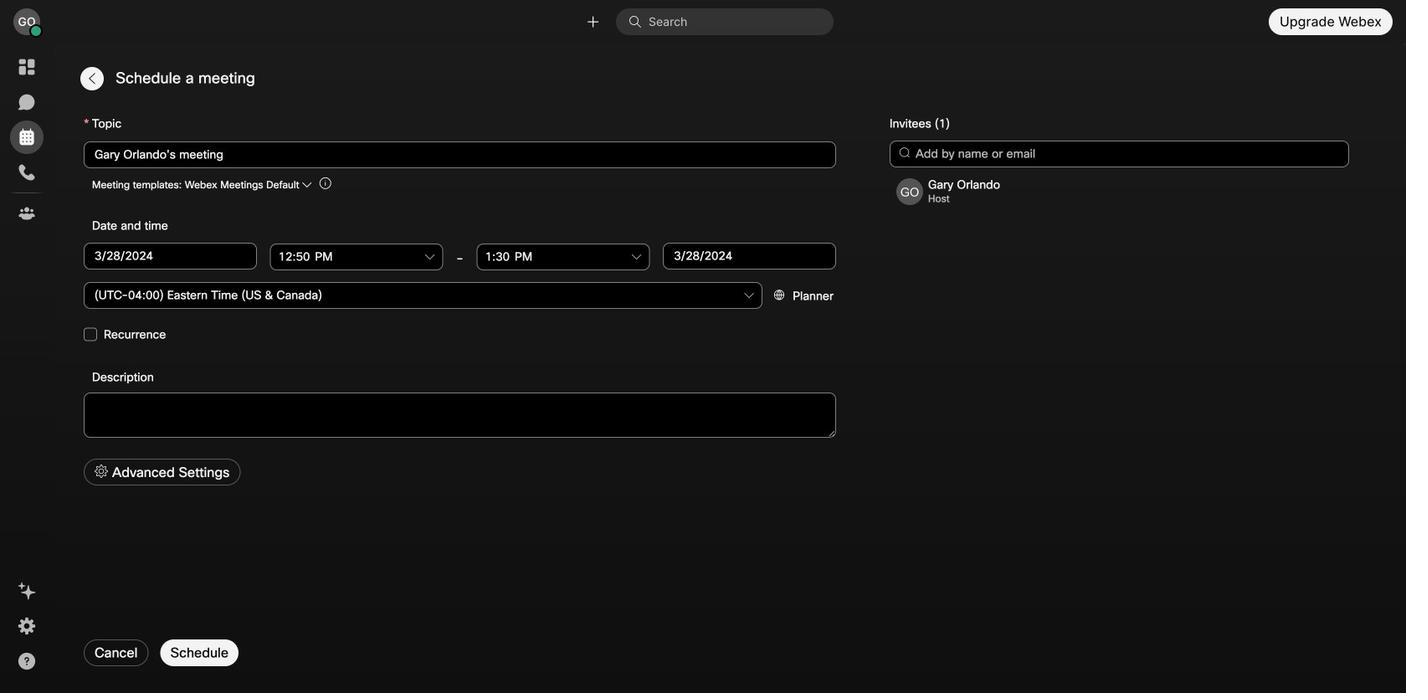 Task type: describe. For each thing, give the bounding box(es) containing it.
webex tab list
[[10, 50, 44, 230]]



Task type: vqa. For each thing, say whether or not it's contained in the screenshot.
THE "WELCOME SPACE" "list item"
no



Task type: locate. For each thing, give the bounding box(es) containing it.
navigation
[[0, 44, 54, 693]]



